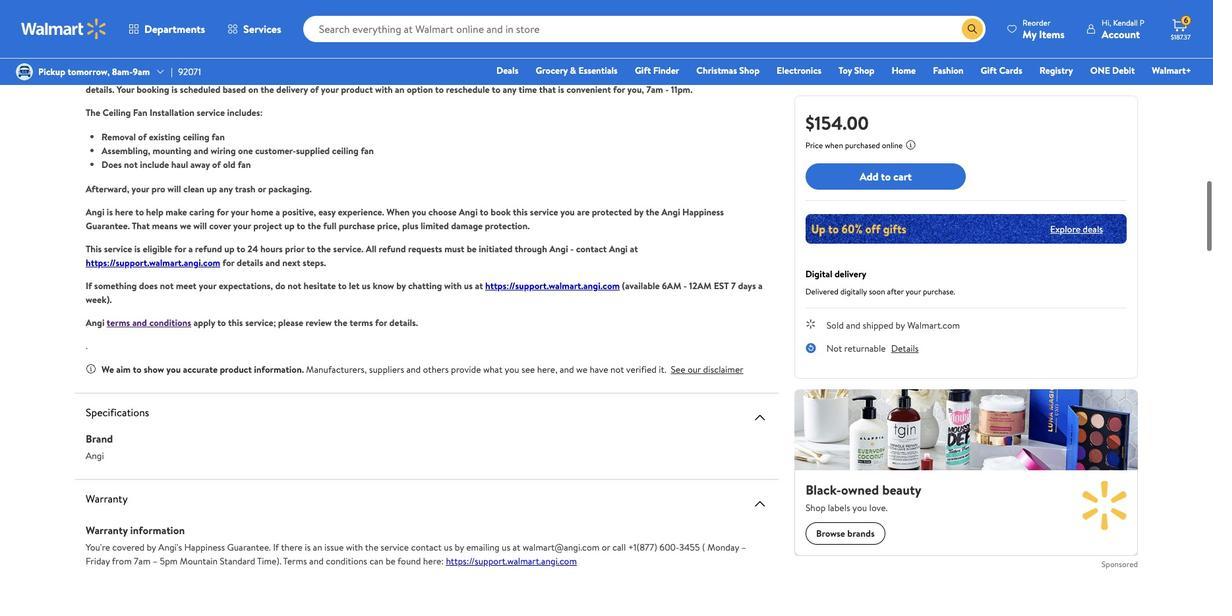Task type: vqa. For each thing, say whether or not it's contained in the screenshot.
- within Angi is the easiest way to book household and home improvement services. Simply add the service to your cart, and after you check out Angi will email your booking details. Your booking is scheduled based on the delivery of your product with an option to reschedule to any time that is convenient for you, 7am - 11pm.
yes



Task type: locate. For each thing, give the bounding box(es) containing it.
if up time).
[[273, 541, 279, 554]]

0 horizontal spatial shop
[[740, 64, 760, 77]]

caring
[[189, 206, 215, 219]]

1 horizontal spatial happiness
[[683, 206, 724, 219]]

any inside "angi is the easiest way to book household and home improvement services. simply add the service to your cart, and after you check out angi will email your booking details. your booking is scheduled based on the delivery of your product with an option to reschedule to any time that is convenient for you, 7am - 11pm."
[[503, 83, 517, 96]]

1 vertical spatial we
[[577, 363, 588, 376]]

fashion link
[[928, 63, 970, 78]]

happiness inside angi is here to help make caring for your home a positive, easy experience. when you choose angi to book this service you are protected by the angi happiness guarantee. that means we will cover your project up to the full purchase price, plus limited damage protection.
[[683, 206, 724, 219]]

digital
[[806, 268, 833, 281]]

a right the days
[[759, 280, 763, 293]]

guarantee. up standard
[[227, 541, 271, 554]]

we aim to show you accurate product information. manufacturers, suppliers and others provide what you see here, and we have not verified it. see our disclaimer
[[102, 363, 744, 376]]

2 warranty from the top
[[86, 523, 128, 538]]

0 vertical spatial conditions
[[149, 317, 191, 330]]

product right accurate
[[220, 363, 252, 376]]

will left email at the right top of page
[[651, 69, 664, 82]]

0 horizontal spatial details.
[[86, 83, 114, 96]]

fan up wiring
[[212, 131, 225, 144]]

with right issue
[[346, 541, 363, 554]]

a
[[319, 46, 323, 59], [276, 206, 280, 219], [188, 243, 193, 256], [759, 280, 763, 293]]

be inside you're covered by angi's happiness guarantee. if there is an issue with the service contact us by emailing us at walmart@angi.com or call +1(877) 600-3455 ( monday – friday from 7am – 5pm mountain standard time). terms and conditions can be found here:
[[386, 555, 396, 568]]

1 vertical spatial an
[[313, 541, 322, 554]]

your left pro
[[132, 183, 149, 196]]

2 horizontal spatial of
[[310, 83, 319, 96]]

1 horizontal spatial contact
[[576, 243, 607, 256]]

or inside you're covered by angi's happiness guarantee. if there is an issue with the service contact us by emailing us at walmart@angi.com or call +1(877) 600-3455 ( monday – friday from 7am – 5pm mountain standard time). terms and conditions can be found here:
[[602, 541, 611, 554]]

0 horizontal spatial -
[[571, 243, 574, 256]]

with right the chatting
[[444, 280, 462, 293]]

on
[[248, 83, 259, 96]]

include
[[140, 158, 169, 171]]

0 vertical spatial we
[[180, 220, 191, 233]]

1 vertical spatial at
[[475, 280, 483, 293]]

is inside this service is eligible for a refund up to 24 hours prior to the service. all refund requests must be initiated through angi - contact angi at https://support.walmart.angi.com for details and next steps.
[[134, 243, 141, 256]]

details. down (available 6am - 12am est 7 days a week).
[[390, 317, 418, 330]]

0 vertical spatial after
[[549, 69, 569, 82]]

1 vertical spatial if
[[273, 541, 279, 554]]

or right trash
[[258, 183, 266, 196]]

terms down week).
[[107, 317, 130, 330]]

1 horizontal spatial shop
[[855, 64, 875, 77]]

angi is here to help make caring for your home a positive, easy experience. when you choose angi to book this service you are protected by the angi happiness guarantee. that means we will cover your project up to the full purchase price, plus limited damage protection.
[[86, 206, 724, 233]]

cover
[[209, 220, 231, 233]]

1 vertical spatial warranty
[[86, 523, 128, 538]]

toy
[[839, 64, 852, 77]]

product inside "angi is the easiest way to book household and home improvement services. simply add the service to your cart, and after you check out angi will email your booking details. your booking is scheduled based on the delivery of your product with an option to reschedule to any time that is convenient for you, 7am - 11pm."
[[341, 83, 373, 96]]

0 vertical spatial up
[[207, 183, 217, 196]]

0 vertical spatial will
[[651, 69, 664, 82]]

1 vertical spatial contact
[[411, 541, 442, 554]]

of left old
[[212, 158, 221, 171]]

&
[[570, 64, 577, 77]]

1 horizontal spatial product
[[341, 83, 373, 96]]

protection.
[[485, 220, 530, 233]]

wiring
[[211, 144, 236, 158]]

by inside angi is here to help make caring for your home a positive, easy experience. when you choose angi to book this service you are protected by the angi happiness guarantee. that means we will cover your project up to the full purchase price, plus limited damage protection.
[[634, 206, 644, 219]]

your inside digital delivery delivered digitally soon after your purchase.
[[906, 286, 921, 297]]

will down caring
[[193, 220, 207, 233]]

1 vertical spatial this
[[228, 317, 243, 330]]

angi down brand
[[86, 450, 104, 463]]

0 horizontal spatial be
[[386, 555, 396, 568]]

home inside angi is here to help make caring for your home a positive, easy experience. when you choose angi to book this service you are protected by the angi happiness guarantee. that means we will cover your project up to the full purchase price, plus limited damage protection.
[[251, 206, 273, 219]]

your left "purchase."
[[906, 286, 921, 297]]

hesitate
[[304, 280, 336, 293]]

0 vertical spatial 7am
[[647, 83, 664, 96]]

accurate
[[183, 363, 218, 376]]

mounting
[[153, 144, 192, 158]]

https://support.walmart.angi.com down the 'emailing'
[[446, 555, 577, 568]]

contact inside this service is eligible for a refund up to 24 hours prior to the service. all refund requests must be initiated through angi - contact angi at https://support.walmart.angi.com for details and next steps.
[[576, 243, 607, 256]]

means
[[152, 220, 178, 233]]

0 vertical spatial https://support.walmart.angi.com link
[[86, 257, 220, 270]]

7am down the 'covered'
[[134, 555, 151, 568]]

product down services.
[[341, 83, 373, 96]]

1 vertical spatial –
[[153, 555, 158, 568]]

experience.
[[338, 206, 384, 219]]

when
[[387, 206, 410, 219]]

book up protection.
[[491, 206, 511, 219]]

warranty up you're
[[86, 523, 128, 538]]

deals
[[1083, 223, 1104, 236]]

positive,
[[282, 206, 316, 219]]

1 horizontal spatial terms
[[350, 317, 373, 330]]

0 horizontal spatial at
[[475, 280, 483, 293]]

1 horizontal spatial this
[[513, 206, 528, 219]]

1 horizontal spatial we
[[577, 363, 588, 376]]

0 vertical spatial happiness
[[683, 206, 724, 219]]

2 vertical spatial -
[[684, 280, 687, 293]]

up right the "clean"
[[207, 183, 217, 196]]

angi right protected
[[662, 206, 680, 219]]

you up convenient
[[571, 69, 586, 82]]

details
[[892, 342, 919, 356]]

book inside "angi is the easiest way to book household and home improvement services. simply add the service to your cart, and after you check out angi will email your booking details. your booking is scheduled based on the delivery of your product with an option to reschedule to any time that is convenient for you, 7am - 11pm."
[[189, 69, 209, 82]]

at inside this service is eligible for a refund up to 24 hours prior to the service. all refund requests must be initiated through angi - contact angi at https://support.walmart.angi.com for details and next steps.
[[630, 243, 638, 256]]

covered
[[112, 541, 145, 554]]

1 horizontal spatial will
[[193, 220, 207, 233]]

1 gift from the left
[[635, 64, 651, 77]]

2 vertical spatial at
[[513, 541, 521, 554]]

at
[[630, 243, 638, 256], [475, 280, 483, 293], [513, 541, 521, 554]]

and down the hours
[[266, 257, 280, 270]]

gift
[[635, 64, 651, 77], [981, 64, 997, 77]]

p
[[1140, 17, 1145, 28]]

1 vertical spatial guarantee.
[[227, 541, 271, 554]]

the right 'add'
[[435, 69, 448, 82]]

with inside "angi is the easiest way to book household and home improvement services. simply add the service to your cart, and after you check out angi will email your booking details. your booking is scheduled based on the delivery of your product with an option to reschedule to any time that is convenient for you, 7am - 11pm."
[[375, 83, 393, 96]]

add to cart button
[[806, 164, 967, 190]]

and right sold at the right of page
[[846, 319, 861, 332]]

a inside angi is here to help make caring for your home a positive, easy experience. when you choose angi to book this service you are protected by the angi happiness guarantee. that means we will cover your project up to the full purchase price, plus limited damage protection.
[[276, 206, 280, 219]]

is down need
[[107, 69, 113, 82]]

1 vertical spatial happiness
[[184, 541, 225, 554]]

12am
[[690, 280, 712, 293]]

0 vertical spatial product
[[341, 83, 373, 96]]

7am inside you're covered by angi's happiness guarantee. if there is an issue with the service contact us by emailing us at walmart@angi.com or call +1(877) 600-3455 ( monday – friday from 7am – 5pm mountain standard time). terms and conditions can be found here:
[[134, 555, 151, 568]]

any
[[503, 83, 517, 96], [219, 183, 233, 196]]

1 vertical spatial of
[[138, 131, 147, 144]]

0 horizontal spatial guarantee.
[[86, 220, 130, 233]]

not inside removal of existing ceiling fan assembling, mounting and wiring one customer-supplied ceiling fan does not include haul away of old fan
[[124, 158, 138, 171]]

0 horizontal spatial terms
[[107, 317, 130, 330]]

book inside angi is here to help make caring for your home a positive, easy experience. when you choose angi to book this service you are protected by the angi happiness guarantee. that means we will cover your project up to the full purchase price, plus limited damage protection.
[[491, 206, 511, 219]]

specifications image
[[752, 410, 768, 426]]

1 vertical spatial after
[[888, 286, 904, 297]]

1 horizontal spatial 7am
[[647, 83, 664, 96]]

1 vertical spatial product
[[220, 363, 252, 376]]

1 horizontal spatial refund
[[379, 243, 406, 256]]

0 horizontal spatial product
[[220, 363, 252, 376]]

to down deals link on the left top of page
[[492, 83, 501, 96]]

any left trash
[[219, 183, 233, 196]]

week).
[[86, 294, 112, 307]]

1 horizontal spatial an
[[395, 83, 405, 96]]

1 shop from the left
[[740, 64, 760, 77]]

to down "positive,"
[[297, 220, 306, 233]]

0 horizontal spatial of
[[138, 131, 147, 144]]

price
[[806, 140, 823, 151]]

angi right through
[[550, 243, 568, 256]]

1 horizontal spatial time
[[604, 46, 622, 59]]

the up steps.
[[318, 243, 331, 256]]

- inside "angi is the easiest way to book household and home improvement services. simply add the service to your cart, and after you check out angi will email your booking details. your booking is scheduled based on the delivery of your product with an option to reschedule to any time that is convenient for you, 7am - 11pm."
[[666, 83, 669, 96]]

issue
[[325, 541, 344, 554]]

is inside you're covered by angi's happiness guarantee. if there is an issue with the service contact us by emailing us at walmart@angi.com or call +1(877) 600-3455 ( monday – friday from 7am – 5pm mountain standard time). terms and conditions can be found here:
[[305, 541, 311, 554]]

home inside "angi is the easiest way to book household and home improvement services. simply add the service to your cart, and after you check out angi will email your booking details. your booking is scheduled based on the delivery of your product with an option to reschedule to any time that is convenient for you, 7am - 11pm."
[[271, 69, 294, 82]]

time up essentials
[[604, 46, 622, 59]]

see
[[522, 363, 535, 376]]

delivery inside "angi is the easiest way to book household and home improvement services. simply add the service to your cart, and after you check out angi will email your booking details. your booking is scheduled based on the delivery of your product with an option to reschedule to any time that is convenient for you, 7am - 11pm."
[[276, 83, 308, 96]]

1 horizontal spatial of
[[212, 158, 221, 171]]

if inside you're covered by angi's happiness guarantee. if there is an issue with the service contact us by emailing us at walmart@angi.com or call +1(877) 600-3455 ( monday – friday from 7am – 5pm mountain standard time). terms and conditions can be found here:
[[273, 541, 279, 554]]

1 vertical spatial time
[[519, 83, 537, 96]]

book
[[189, 69, 209, 82], [491, 206, 511, 219]]

connects
[[365, 46, 402, 59]]

1 vertical spatial any
[[219, 183, 233, 196]]

guarantee. down here on the top
[[86, 220, 130, 233]]

shop right toy
[[855, 64, 875, 77]]

kendall
[[1114, 17, 1138, 28]]

easiest
[[131, 69, 158, 82]]

damage
[[451, 220, 483, 233]]

and
[[624, 46, 639, 59], [254, 69, 269, 82], [532, 69, 547, 82], [194, 144, 209, 158], [266, 257, 280, 270], [132, 317, 147, 330], [846, 319, 861, 332], [407, 363, 421, 376], [560, 363, 574, 376], [309, 555, 324, 568]]

1 horizontal spatial or
[[602, 541, 611, 554]]

1 horizontal spatial any
[[503, 83, 517, 96]]

information.
[[254, 363, 304, 376]]

here:
[[423, 555, 444, 568]]

pickup tomorrow, 8am-9am
[[38, 65, 150, 78]]

1 vertical spatial details.
[[390, 317, 418, 330]]

book up scheduled
[[189, 69, 209, 82]]

the up can
[[365, 541, 379, 554]]

0 horizontal spatial up
[[207, 183, 217, 196]]

1 vertical spatial home
[[251, 206, 273, 219]]

2 horizontal spatial -
[[684, 280, 687, 293]]

this up protection.
[[513, 206, 528, 219]]

0 vertical spatial -
[[666, 83, 669, 96]]

account
[[1102, 27, 1141, 41]]

be
[[467, 243, 477, 256], [386, 555, 396, 568]]

specifications
[[86, 405, 149, 420]]

fan?
[[255, 46, 273, 59]]

a inside this service is eligible for a refund up to 24 hours prior to the service. all refund requests must be initiated through angi - contact angi at https://support.walmart.angi.com for details and next steps.
[[188, 243, 193, 256]]

our
[[688, 363, 701, 376]]

delivery up digitally
[[835, 268, 867, 281]]

0 vertical spatial contact
[[576, 243, 607, 256]]

2 refund from the left
[[379, 243, 406, 256]]

help
[[109, 46, 127, 59], [146, 206, 164, 219]]

and inside this service is eligible for a refund up to 24 hours prior to the service. all refund requests must be initiated through angi - contact angi at https://support.walmart.angi.com for details and next steps.
[[266, 257, 280, 270]]

0 vertical spatial this
[[513, 206, 528, 219]]

an inside you're covered by angi's happiness guarantee. if there is an issue with the service contact us by emailing us at walmart@angi.com or call +1(877) 600-3455 ( monday – friday from 7am – 5pm mountain standard time). terms and conditions can be found here:
[[313, 541, 322, 554]]

supplied
[[296, 144, 330, 158]]

service inside you're covered by angi's happiness guarantee. if there is an issue with the service contact us by emailing us at walmart@angi.com or call +1(877) 600-3455 ( monday – friday from 7am – 5pm mountain standard time). terms and conditions can be found here:
[[381, 541, 409, 554]]

is left here on the top
[[107, 206, 113, 219]]

departments button
[[117, 13, 216, 45]]

service right this
[[104, 243, 132, 256]]

1 horizontal spatial –
[[742, 541, 747, 554]]

0 vertical spatial home
[[271, 69, 294, 82]]

 image
[[16, 63, 33, 80]]

the left full
[[308, 220, 321, 233]]

time down cart,
[[519, 83, 537, 96]]

not
[[124, 158, 138, 171], [160, 280, 174, 293], [288, 280, 302, 293], [611, 363, 624, 376]]

+1(877)
[[628, 541, 658, 554]]

is inside angi is here to help make caring for your home a positive, easy experience. when you choose angi to book this service you are protected by the angi happiness guarantee. that means we will cover your project up to the full purchase price, plus limited damage protection.
[[107, 206, 113, 219]]

0 vertical spatial of
[[310, 83, 319, 96]]

ceiling up mounting
[[183, 131, 210, 144]]

is
[[107, 69, 113, 82], [172, 83, 178, 96], [558, 83, 565, 96], [107, 206, 113, 219], [134, 243, 141, 256], [305, 541, 311, 554]]

2 horizontal spatial ceiling
[[332, 144, 359, 158]]

.
[[86, 340, 88, 353]]

hours
[[260, 243, 283, 256]]

legal information image
[[906, 140, 916, 150]]

home up project
[[251, 206, 273, 219]]

online
[[882, 140, 903, 151]]

- left 11pm.
[[666, 83, 669, 96]]

0 vertical spatial any
[[503, 83, 517, 96]]

not down assembling,
[[124, 158, 138, 171]]

ceiling
[[226, 46, 253, 59], [183, 131, 210, 144], [332, 144, 359, 158]]

angi down afterward,
[[86, 206, 105, 219]]

or left "call"
[[602, 541, 611, 554]]

6 $187.37
[[1171, 15, 1191, 42]]

details
[[125, 9, 154, 23], [237, 257, 263, 270]]

contact down are
[[576, 243, 607, 256]]

the ceiling fan installation service includes:
[[86, 106, 263, 119]]

1 horizontal spatial book
[[491, 206, 511, 219]]

1 terms from the left
[[107, 317, 130, 330]]

pro!
[[326, 46, 342, 59]]

2 horizontal spatial fan
[[361, 144, 374, 158]]

0 horizontal spatial fan
[[212, 131, 225, 144]]

fan
[[133, 106, 147, 119]]

be inside this service is eligible for a refund up to 24 hours prior to the service. all refund requests must be initiated through angi - contact angi at https://support.walmart.angi.com for details and next steps.
[[467, 243, 477, 256]]

the right the review
[[334, 317, 348, 330]]

7am inside "angi is the easiest way to book household and home improvement services. simply add the service to your cart, and after you check out angi will email your booking details. your booking is scheduled based on the delivery of your product with an option to reschedule to any time that is convenient for you, 7am - 11pm."
[[647, 83, 664, 96]]

1 horizontal spatial up
[[224, 243, 235, 256]]

0 horizontal spatial conditions
[[149, 317, 191, 330]]

1 warranty from the top
[[86, 492, 128, 506]]

0 horizontal spatial after
[[549, 69, 569, 82]]

0 vertical spatial fan
[[212, 131, 225, 144]]

1 horizontal spatial details
[[237, 257, 263, 270]]

after right soon
[[888, 286, 904, 297]]

0 horizontal spatial help
[[109, 46, 127, 59]]

help up 8am-
[[109, 46, 127, 59]]

refund right "all"
[[379, 243, 406, 256]]

your
[[188, 46, 206, 59], [492, 69, 509, 82], [690, 69, 708, 82], [321, 83, 339, 96], [132, 183, 149, 196], [231, 206, 249, 219], [233, 220, 251, 233], [199, 280, 217, 293], [906, 286, 921, 297]]

details right "product"
[[125, 9, 154, 23]]

1 horizontal spatial help
[[146, 206, 164, 219]]

at up (available
[[630, 243, 638, 256]]

reschedule
[[446, 83, 490, 96]]

you inside "angi is the easiest way to book household and home improvement services. simply add the service to your cart, and after you check out angi will email your booking details. your booking is scheduled based on the delivery of your product with an option to reschedule to any time that is convenient for you, 7am - 11pm."
[[571, 69, 586, 82]]

need help with installing your new ceiling fan? leave it to a pro! angi connects you with top-rated local professionals, saving you time and energy.
[[86, 46, 671, 59]]

we left have
[[577, 363, 588, 376]]

suppliers
[[369, 363, 404, 376]]

add
[[860, 169, 879, 184]]

and inside you're covered by angi's happiness guarantee. if there is an issue with the service contact us by emailing us at walmart@angi.com or call +1(877) 600-3455 ( monday – friday from 7am – 5pm mountain standard time). terms and conditions can be found here:
[[309, 555, 324, 568]]

1 horizontal spatial guarantee.
[[227, 541, 271, 554]]

through
[[515, 243, 547, 256]]

at inside you're covered by angi's happiness guarantee. if there is an issue with the service contact us by emailing us at walmart@angi.com or call +1(877) 600-3455 ( monday – friday from 7am – 5pm mountain standard time). terms and conditions can be found here:
[[513, 541, 521, 554]]

the inside this service is eligible for a refund up to 24 hours prior to the service. all refund requests must be initiated through angi - contact angi at https://support.walmart.angi.com for details and next steps.
[[318, 243, 331, 256]]

2 gift from the left
[[981, 64, 997, 77]]

by left the 'emailing'
[[455, 541, 464, 554]]

for up expectations,
[[223, 257, 235, 270]]

conditions left apply
[[149, 317, 191, 330]]

2 shop from the left
[[855, 64, 875, 77]]

up
[[207, 183, 217, 196], [285, 220, 295, 233], [224, 243, 235, 256]]

delivery inside digital delivery delivered digitally soon after your purchase.
[[835, 268, 867, 281]]

1 vertical spatial booking
[[137, 83, 169, 96]]

is down way
[[172, 83, 178, 96]]

6
[[1184, 15, 1189, 26]]

rated
[[458, 46, 479, 59]]

0 horizontal spatial gift
[[635, 64, 651, 77]]

service
[[450, 69, 478, 82], [197, 106, 225, 119], [530, 206, 558, 219], [104, 243, 132, 256], [381, 541, 409, 554]]

2 vertical spatial fan
[[238, 158, 251, 171]]

1 horizontal spatial fan
[[238, 158, 251, 171]]

angi up damage
[[459, 206, 478, 219]]

0 horizontal spatial we
[[180, 220, 191, 233]]

0 horizontal spatial this
[[228, 317, 243, 330]]

help up 'means'
[[146, 206, 164, 219]]

of inside "angi is the easiest way to book household and home improvement services. simply add the service to your cart, and after you check out angi will email your booking details. your booking is scheduled based on the delivery of your product with an option to reschedule to any time that is convenient for you, 7am - 11pm."
[[310, 83, 319, 96]]

disclaimer
[[704, 363, 744, 376]]

walmart image
[[21, 18, 107, 40]]

gift left cards
[[981, 64, 997, 77]]

1 horizontal spatial delivery
[[835, 268, 867, 281]]

up inside this service is eligible for a refund up to 24 hours prior to the service. all refund requests must be initiated through angi - contact angi at https://support.walmart.angi.com for details and next steps.
[[224, 243, 235, 256]]

- inside this service is eligible for a refund up to 24 hours prior to the service. all refund requests must be initiated through angi - contact angi at https://support.walmart.angi.com for details and next steps.
[[571, 243, 574, 256]]

will inside angi is here to help make caring for your home a positive, easy experience. when you choose angi to book this service you are protected by the angi happiness guarantee. that means we will cover your project up to the full purchase price, plus limited damage protection.
[[193, 220, 207, 233]]

0 vertical spatial help
[[109, 46, 127, 59]]

your right email at the right top of page
[[690, 69, 708, 82]]

shop right christmas
[[740, 64, 760, 77]]

1 vertical spatial book
[[491, 206, 511, 219]]

2 horizontal spatial will
[[651, 69, 664, 82]]

refund down cover
[[195, 243, 222, 256]]

1 vertical spatial 7am
[[134, 555, 151, 568]]

service inside "angi is the easiest way to book household and home improvement services. simply add the service to your cart, and after you check out angi will email your booking details. your booking is scheduled based on the delivery of your product with an option to reschedule to any time that is convenient for you, 7am - 11pm."
[[450, 69, 478, 82]]

conditions down issue
[[326, 555, 367, 568]]

https://support.walmart.angi.com link
[[86, 257, 220, 270], [485, 280, 620, 293], [446, 555, 577, 568]]

gift for gift cards
[[981, 64, 997, 77]]

0 vertical spatial guarantee.
[[86, 220, 130, 233]]

search icon image
[[968, 24, 978, 34]]

warranty for warranty
[[86, 492, 128, 506]]

and inside removal of existing ceiling fan assembling, mounting and wiring one customer-supplied ceiling fan does not include haul away of old fan
[[194, 144, 209, 158]]

gift cards
[[981, 64, 1023, 77]]

to left cart
[[881, 169, 891, 184]]

1 horizontal spatial details.
[[390, 317, 418, 330]]

0 horizontal spatial details
[[125, 9, 154, 23]]

see
[[671, 363, 686, 376]]

- right 6am
[[684, 280, 687, 293]]

protected
[[592, 206, 632, 219]]

verified
[[627, 363, 657, 376]]

0 vertical spatial details.
[[86, 83, 114, 96]]

and left others
[[407, 363, 421, 376]]

booking down the easiest
[[137, 83, 169, 96]]

you right show
[[166, 363, 181, 376]]

have
[[590, 363, 609, 376]]

0 horizontal spatial an
[[313, 541, 322, 554]]

0 vertical spatial at
[[630, 243, 638, 256]]

with inside you're covered by angi's happiness guarantee. if there is an issue with the service contact us by emailing us at walmart@angi.com or call +1(877) 600-3455 ( monday – friday from 7am – 5pm mountain standard time). terms and conditions can be found here:
[[346, 541, 363, 554]]

requests
[[408, 243, 443, 256]]

service up found
[[381, 541, 409, 554]]

0 horizontal spatial or
[[258, 183, 266, 196]]

all
[[366, 243, 377, 256]]

or
[[258, 183, 266, 196], [602, 541, 611, 554]]

2 horizontal spatial at
[[630, 243, 638, 256]]

1 horizontal spatial be
[[467, 243, 477, 256]]

found
[[398, 555, 421, 568]]

https://support.walmart.angi.com link down "eligible" on the top left of the page
[[86, 257, 220, 270]]

1 vertical spatial -
[[571, 243, 574, 256]]

brand
[[86, 432, 113, 446]]

product details image
[[752, 13, 768, 29]]

warranty up warranty information
[[86, 492, 128, 506]]

reorder my items
[[1023, 17, 1065, 41]]



Task type: describe. For each thing, give the bounding box(es) containing it.
the right protected
[[646, 206, 660, 219]]

days
[[738, 280, 756, 293]]

and right the here,
[[560, 363, 574, 376]]

to right apply
[[217, 317, 226, 330]]

us right let
[[362, 280, 371, 293]]

to right it on the top left of the page
[[308, 46, 317, 59]]

next
[[282, 257, 301, 270]]

terms and conditions link
[[107, 317, 191, 330]]

to up steps.
[[307, 243, 315, 256]]

shop for toy shop
[[855, 64, 875, 77]]

conditions inside you're covered by angi's happiness guarantee. if there is an issue with the service contact us by emailing us at walmart@angi.com or call +1(877) 600-3455 ( monday – friday from 7am – 5pm mountain standard time). terms and conditions can be found here:
[[326, 555, 367, 568]]

when
[[825, 140, 844, 151]]

(available
[[622, 280, 660, 293]]

your left cart,
[[492, 69, 509, 82]]

with left top-
[[421, 46, 438, 59]]

your right cover
[[233, 220, 251, 233]]

for inside angi is here to help make caring for your home a positive, easy experience. when you choose angi to book this service you are protected by the angi happiness guarantee. that means we will cover your project up to the full purchase price, plus limited damage protection.
[[217, 206, 229, 219]]

your down improvement
[[321, 83, 339, 96]]

call
[[613, 541, 626, 554]]

this inside angi is here to help make caring for your home a positive, easy experience. when you choose angi to book this service you are protected by the angi happiness guarantee. that means we will cover your project up to the full purchase price, plus limited damage protection.
[[513, 206, 528, 219]]

home for the
[[271, 69, 294, 82]]

us down must
[[464, 280, 473, 293]]

warranty for warranty information
[[86, 523, 128, 538]]

purchase
[[339, 220, 375, 233]]

a left pro!
[[319, 46, 323, 59]]

walmart.com
[[908, 319, 960, 332]]

0 vertical spatial or
[[258, 183, 266, 196]]

5pm
[[160, 555, 178, 568]]

we inside angi is here to help make caring for your home a positive, easy experience. when you choose angi to book this service you are protected by the angi happiness guarantee. that means we will cover your project up to the full purchase price, plus limited damage protection.
[[180, 220, 191, 233]]

deals
[[497, 64, 519, 77]]

sponsored
[[1102, 560, 1138, 571]]

and down does
[[132, 317, 147, 330]]

initiated
[[479, 243, 513, 256]]

mountain
[[180, 555, 218, 568]]

old
[[223, 158, 236, 171]]

0 horizontal spatial –
[[153, 555, 158, 568]]

eligible
[[143, 243, 172, 256]]

Search search field
[[303, 16, 986, 42]]

steps.
[[303, 257, 326, 270]]

by down information
[[147, 541, 156, 554]]

that
[[539, 83, 556, 96]]

2 vertical spatial https://support.walmart.angi.com
[[446, 555, 577, 568]]

here,
[[537, 363, 558, 376]]

gift for gift finder
[[635, 64, 651, 77]]

details inside this service is eligible for a refund up to 24 hours prior to the service. all refund requests must be initiated through angi - contact angi at https://support.walmart.angi.com for details and next steps.
[[237, 257, 263, 270]]

debit
[[1113, 64, 1135, 77]]

angi up you,
[[630, 69, 648, 82]]

an inside "angi is the easiest way to book household and home improvement services. simply add the service to your cart, and after you check out angi will email your booking details. your booking is scheduled based on the delivery of your product with an option to reschedule to any time that is convenient for you, 7am - 11pm."
[[395, 83, 405, 96]]

to up that at the left top
[[135, 206, 144, 219]]

0 vertical spatial if
[[86, 280, 92, 293]]

est
[[714, 280, 729, 293]]

help inside angi is here to help make caring for your home a positive, easy experience. when you choose angi to book this service you are protected by the angi happiness guarantee. that means we will cover your project up to the full purchase price, plus limited damage protection.
[[146, 206, 164, 219]]

to left let
[[338, 280, 347, 293]]

0 horizontal spatial booking
[[137, 83, 169, 96]]

others
[[423, 363, 449, 376]]

assembling,
[[102, 144, 150, 158]]

this service is eligible for a refund up to 24 hours prior to the service. all refund requests must be initiated through angi - contact angi at https://support.walmart.angi.com for details and next steps.
[[86, 243, 638, 270]]

terms
[[283, 555, 307, 568]]

grocery & essentials link
[[530, 63, 624, 78]]

home for project
[[251, 206, 273, 219]]

we
[[102, 363, 114, 376]]

for down know
[[375, 317, 387, 330]]

that
[[132, 220, 150, 233]]

angi is the easiest way to book household and home improvement services. simply add the service to your cart, and after you check out angi will email your booking details. your booking is scheduled based on the delivery of your product with an option to reschedule to any time that is convenient for you, 7am - 11pm.
[[86, 69, 743, 96]]

and left energy.
[[624, 46, 639, 59]]

fashion
[[933, 64, 964, 77]]

explore deals link
[[1045, 217, 1109, 241]]

guarantee. inside angi is here to help make caring for your home a positive, easy experience. when you choose angi to book this service you are protected by the angi happiness guarantee. that means we will cover your project up to the full purchase price, plus limited damage protection.
[[86, 220, 130, 233]]

cart
[[894, 169, 912, 184]]

let
[[349, 280, 360, 293]]

pickup
[[38, 65, 65, 78]]

afterward,
[[86, 183, 129, 196]]

shop for christmas shop
[[740, 64, 760, 77]]

angi down week).
[[86, 317, 105, 330]]

product
[[86, 9, 122, 23]]

price,
[[377, 220, 400, 233]]

to up reschedule
[[481, 69, 489, 82]]

includes:
[[227, 106, 263, 119]]

600-
[[660, 541, 680, 554]]

to inside 'button'
[[881, 169, 891, 184]]

emailing
[[466, 541, 500, 554]]

to right option
[[435, 83, 444, 96]]

gift finder
[[635, 64, 680, 77]]

a inside (available 6am - 12am est 7 days a week).
[[759, 280, 763, 293]]

1 vertical spatial ceiling
[[183, 131, 210, 144]]

will inside "angi is the easiest way to book household and home improvement services. simply add the service to your cart, and after you check out angi will email your booking details. your booking is scheduled based on the delivery of your product with an option to reschedule to any time that is convenient for you, 7am - 11pm."
[[651, 69, 664, 82]]

to up damage
[[480, 206, 489, 219]]

electronics
[[777, 64, 822, 77]]

services
[[243, 22, 281, 36]]

home
[[892, 64, 916, 77]]

0 vertical spatial time
[[604, 46, 622, 59]]

Walmart Site-Wide search field
[[303, 16, 986, 42]]

up to sixty percent off deals. shop now. image
[[806, 214, 1127, 244]]

warranty image
[[752, 496, 768, 512]]

not right do in the left top of the page
[[288, 280, 302, 293]]

0 horizontal spatial any
[[219, 183, 233, 196]]

9am
[[133, 65, 150, 78]]

us right the 'emailing'
[[502, 541, 511, 554]]

by right know
[[397, 280, 406, 293]]

removal of existing ceiling fan assembling, mounting and wiring one customer-supplied ceiling fan does not include haul away of old fan
[[102, 131, 374, 171]]

up inside angi is here to help make caring for your home a positive, easy experience. when you choose angi to book this service you are protected by the angi happiness guarantee. that means we will cover your project up to the full purchase price, plus limited damage protection.
[[285, 220, 295, 233]]

service.
[[333, 243, 364, 256]]

|
[[171, 65, 173, 78]]

the right on
[[261, 83, 274, 96]]

christmas shop
[[697, 64, 760, 77]]

energy.
[[641, 46, 671, 59]]

is right that
[[558, 83, 565, 96]]

and up on
[[254, 69, 269, 82]]

hi,
[[1102, 17, 1112, 28]]

time inside "angi is the easiest way to book household and home improvement services. simply add the service to your cart, and after you check out angi will email your booking details. your booking is scheduled based on the delivery of your product with an option to reschedule to any time that is convenient for you, 7am - 11pm."
[[519, 83, 537, 96]]

saving
[[560, 46, 585, 59]]

2 vertical spatial https://support.walmart.angi.com link
[[446, 555, 577, 568]]

angi down protected
[[609, 243, 628, 256]]

one
[[238, 144, 253, 158]]

details. inside "angi is the easiest way to book household and home improvement services. simply add the service to your cart, and after you check out angi will email your booking details. your booking is scheduled based on the delivery of your product with an option to reschedule to any time that is convenient for you, 7am - 11pm."
[[86, 83, 114, 96]]

24
[[248, 243, 258, 256]]

pro
[[152, 183, 165, 196]]

92071
[[178, 65, 201, 78]]

to right |
[[178, 69, 186, 82]]

angi right pro!
[[344, 46, 363, 59]]

are
[[577, 206, 590, 219]]

your left new
[[188, 46, 206, 59]]

shipped
[[863, 319, 894, 332]]

tomorrow,
[[68, 65, 110, 78]]

https://support.walmart.angi.com inside this service is eligible for a refund up to 24 hours prior to the service. all refund requests must be initiated through angi - contact angi at https://support.walmart.angi.com for details and next steps.
[[86, 257, 220, 270]]

chatting
[[408, 280, 442, 293]]

product details
[[86, 9, 154, 23]]

ceiling
[[103, 106, 131, 119]]

installing
[[149, 46, 186, 59]]

cart,
[[512, 69, 530, 82]]

removal
[[102, 131, 136, 144]]

contact inside you're covered by angi's happiness guarantee. if there is an issue with the service contact us by emailing us at walmart@angi.com or call +1(877) 600-3455 ( monday – friday from 7am – 5pm mountain standard time). terms and conditions can be found here:
[[411, 541, 442, 554]]

https://support.walmart.angi.com link for this service is eligible for a refund up to 24 hours prior to the service. all refund requests must be initiated through angi - contact angi at https://support.walmart.angi.com for details and next steps.
[[86, 257, 220, 270]]

time).
[[257, 555, 281, 568]]

the inside you're covered by angi's happiness guarantee. if there is an issue with the service contact us by emailing us at walmart@angi.com or call +1(877) 600-3455 ( monday – friday from 7am – 5pm mountain standard time). terms and conditions can be found here:
[[365, 541, 379, 554]]

0 vertical spatial booking
[[710, 69, 743, 82]]

happiness inside you're covered by angi's happiness guarantee. if there is an issue with the service contact us by emailing us at walmart@angi.com or call +1(877) 600-3455 ( monday – friday from 7am – 5pm mountain standard time). terms and conditions can be found here:
[[184, 541, 225, 554]]

service inside angi is here to help make caring for your home a positive, easy experience. when you choose angi to book this service you are protected by the angi happiness guarantee. that means we will cover your project up to the full purchase price, plus limited damage protection.
[[530, 206, 558, 219]]

not right have
[[611, 363, 624, 376]]

service inside this service is eligible for a refund up to 24 hours prior to the service. all refund requests must be initiated through angi - contact angi at https://support.walmart.angi.com for details and next steps.
[[104, 243, 132, 256]]

warranty information
[[86, 523, 185, 538]]

afterward, your pro will clean up any trash or packaging.
[[86, 183, 312, 196]]

with up the 9am
[[129, 46, 147, 59]]

us left the 'emailing'
[[444, 541, 453, 554]]

to left 24 at top
[[237, 243, 245, 256]]

limited
[[421, 220, 449, 233]]

2 vertical spatial of
[[212, 158, 221, 171]]

electronics link
[[771, 63, 828, 78]]

you up essentials
[[587, 46, 602, 59]]

and up that
[[532, 69, 547, 82]]

angi down need
[[86, 69, 105, 82]]

for right "eligible" on the top left of the page
[[174, 243, 186, 256]]

digital delivery delivered digitally soon after your purchase.
[[806, 268, 956, 297]]

your right meet at left
[[199, 280, 217, 293]]

0 horizontal spatial will
[[168, 183, 181, 196]]

registry link
[[1034, 63, 1080, 78]]

top-
[[440, 46, 458, 59]]

- inside (available 6am - 12am est 7 days a week).
[[684, 280, 687, 293]]

you left see
[[505, 363, 520, 376]]

gift finder link
[[629, 63, 686, 78]]

the up your
[[115, 69, 129, 82]]

https://support.walmart.angi.com link for if something does not meet your expectations, do not hesitate to let us know by chatting with us at https://support.walmart.angi.com
[[485, 280, 620, 293]]

1 refund from the left
[[195, 243, 222, 256]]

clean
[[183, 183, 205, 196]]

hi, kendall p account
[[1102, 17, 1145, 41]]

household
[[211, 69, 252, 82]]

angi inside brand angi
[[86, 450, 104, 463]]

to right 'aim'
[[133, 363, 142, 376]]

0 vertical spatial details
[[125, 9, 154, 23]]

you left are
[[561, 206, 575, 219]]

your down trash
[[231, 206, 249, 219]]

not
[[827, 342, 842, 356]]

1 vertical spatial fan
[[361, 144, 374, 158]]

by right shipped
[[896, 319, 905, 332]]

the
[[86, 106, 100, 119]]

after inside "angi is the easiest way to book household and home improvement services. simply add the service to your cart, and after you check out angi will email your booking details. your booking is scheduled based on the delivery of your product with an option to reschedule to any time that is convenient for you, 7am - 11pm."
[[549, 69, 569, 82]]

you up 'simply'
[[404, 46, 418, 59]]

0 vertical spatial –
[[742, 541, 747, 554]]

service;
[[245, 317, 276, 330]]

0 vertical spatial ceiling
[[226, 46, 253, 59]]

option
[[407, 83, 433, 96]]

1 vertical spatial https://support.walmart.angi.com
[[485, 280, 620, 293]]

2 terms from the left
[[350, 317, 373, 330]]

you up plus
[[412, 206, 426, 219]]

service down scheduled
[[197, 106, 225, 119]]

for inside "angi is the easiest way to book household and home improvement services. simply add the service to your cart, and after you check out angi will email your booking details. your booking is scheduled based on the delivery of your product with an option to reschedule to any time that is convenient for you, 7am - 11pm."
[[613, 83, 625, 96]]

guarantee. inside you're covered by angi's happiness guarantee. if there is an issue with the service contact us by emailing us at walmart@angi.com or call +1(877) 600-3455 ( monday – friday from 7am – 5pm mountain standard time). terms and conditions can be found here:
[[227, 541, 271, 554]]

after inside digital delivery delivered digitally soon after your purchase.
[[888, 286, 904, 297]]

not right does
[[160, 280, 174, 293]]



